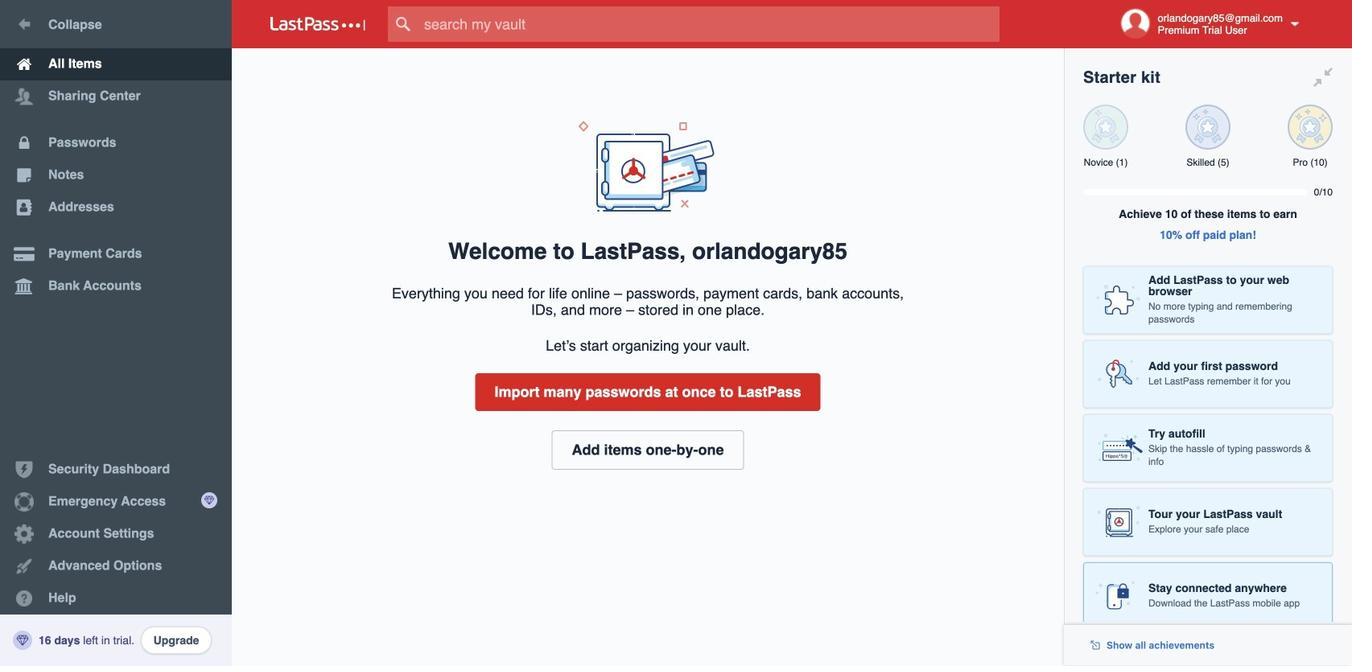 Task type: locate. For each thing, give the bounding box(es) containing it.
search my vault text field
[[388, 6, 1031, 42]]

main navigation navigation
[[0, 0, 232, 667]]



Task type: describe. For each thing, give the bounding box(es) containing it.
Search search field
[[388, 6, 1031, 42]]

lastpass image
[[271, 17, 366, 31]]

main content main content
[[232, 48, 1064, 52]]



Task type: vqa. For each thing, say whether or not it's contained in the screenshot.
Dialog
no



